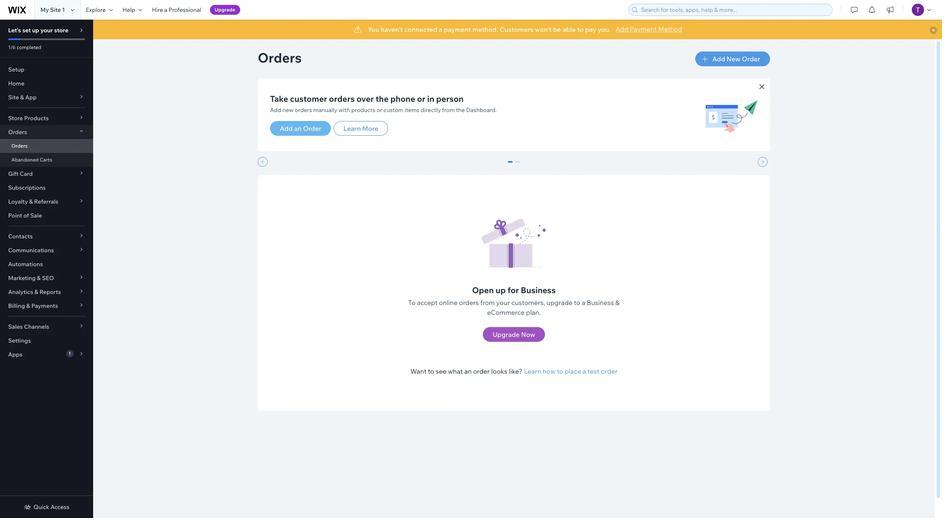 Task type: vqa. For each thing, say whether or not it's contained in the screenshot.
Payments
yes



Task type: describe. For each thing, give the bounding box(es) containing it.
gift
[[8, 170, 18, 177]]

store products
[[8, 114, 49, 122]]

point of sale
[[8, 212, 42, 219]]

billing & payments
[[8, 302, 58, 309]]

upgrade for upgrade
[[215, 7, 235, 13]]

connected
[[405, 25, 438, 34]]

orders link
[[0, 139, 93, 153]]

& inside open up for business to accept online orders from your customers, upgrade to a business & ecommerce plan.
[[616, 298, 620, 307]]

a right hire
[[164, 6, 167, 13]]

pay
[[586, 25, 597, 34]]

upgrade
[[547, 298, 573, 307]]

abandoned carts link
[[0, 153, 93, 167]]

open up for business to accept online orders from your customers, upgrade to a business & ecommerce plan.
[[409, 285, 620, 316]]

explore
[[86, 6, 106, 13]]

completed
[[17, 44, 41, 50]]

online
[[439, 298, 458, 307]]

method.
[[473, 25, 499, 34]]

settings link
[[0, 334, 93, 348]]

automations link
[[0, 257, 93, 271]]

1 horizontal spatial site
[[50, 6, 61, 13]]

loyalty & referrals button
[[0, 195, 93, 209]]

add new order
[[713, 55, 761, 63]]

directly
[[421, 106, 441, 114]]

place
[[565, 367, 582, 375]]

help button
[[118, 0, 147, 20]]

abandoned
[[11, 157, 39, 163]]

let's set up your store
[[8, 27, 68, 34]]

1 vertical spatial 1
[[516, 161, 520, 168]]

over
[[357, 94, 374, 104]]

contacts
[[8, 233, 33, 240]]

quick access
[[34, 503, 69, 511]]

customer
[[290, 94, 327, 104]]

add payment method
[[616, 25, 683, 33]]

how
[[543, 367, 556, 375]]

settings
[[8, 337, 31, 344]]

2 order from the left
[[601, 367, 618, 375]]

orders for orders popup button
[[8, 128, 27, 136]]

gift card button
[[0, 167, 93, 181]]

setup
[[8, 66, 24, 73]]

add new order button
[[696, 52, 771, 66]]

your inside sidebar element
[[40, 27, 53, 34]]

1/6 completed
[[8, 44, 41, 50]]

home link
[[0, 76, 93, 90]]

0 vertical spatial or
[[417, 94, 426, 104]]

1/6
[[8, 44, 16, 50]]

sales channels button
[[0, 320, 93, 334]]

hire a professional link
[[147, 0, 206, 20]]

test
[[588, 367, 600, 375]]

site & app button
[[0, 90, 93, 104]]

want
[[411, 367, 427, 375]]

add for add new order
[[713, 55, 726, 63]]

loyalty & referrals
[[8, 198, 58, 205]]

let's
[[8, 27, 21, 34]]

1 vertical spatial or
[[377, 106, 383, 114]]

to right the how
[[557, 367, 564, 375]]

your inside open up for business to accept online orders from your customers, upgrade to a business & ecommerce plan.
[[497, 298, 510, 307]]

looks
[[492, 367, 508, 375]]

able
[[563, 25, 576, 34]]

sidebar element
[[0, 20, 93, 518]]

upgrade now button
[[483, 327, 545, 342]]

professional
[[169, 6, 201, 13]]

seo
[[42, 274, 54, 282]]

site & app
[[8, 94, 37, 101]]

& for app
[[20, 94, 24, 101]]

sale
[[30, 212, 42, 219]]

1 order from the left
[[474, 367, 490, 375]]

apps
[[8, 351, 22, 358]]

quick
[[34, 503, 49, 511]]

0 horizontal spatial an
[[294, 124, 302, 132]]

reports
[[40, 288, 61, 296]]

accept
[[417, 298, 438, 307]]

0 vertical spatial orders
[[329, 94, 355, 104]]

add an order
[[280, 124, 322, 132]]

& for seo
[[37, 274, 41, 282]]

of
[[23, 212, 29, 219]]

orders inside open up for business to accept online orders from your customers, upgrade to a business & ecommerce plan.
[[459, 298, 479, 307]]

you.
[[598, 25, 611, 34]]

you
[[368, 25, 380, 34]]

automations
[[8, 260, 43, 268]]

1 horizontal spatial business
[[587, 298, 614, 307]]

products
[[352, 106, 376, 114]]

analytics & reports button
[[0, 285, 93, 299]]

products
[[24, 114, 49, 122]]

0 vertical spatial 1
[[62, 6, 65, 13]]

1 inside sidebar element
[[69, 351, 71, 356]]

with
[[339, 106, 350, 114]]

referrals
[[34, 198, 58, 205]]

hire
[[152, 6, 163, 13]]

0 horizontal spatial business
[[521, 285, 556, 295]]



Task type: locate. For each thing, give the bounding box(es) containing it.
up inside open up for business to accept online orders from your customers, upgrade to a business & ecommerce plan.
[[496, 285, 506, 295]]

add down 'take'
[[270, 106, 281, 114]]

communications
[[8, 247, 54, 254]]

plan.
[[526, 308, 541, 316]]

gift card
[[8, 170, 33, 177]]

0 vertical spatial site
[[50, 6, 61, 13]]

orders
[[258, 49, 302, 66], [8, 128, 27, 136], [11, 143, 28, 149]]

want to see what an order looks like? learn how to place a test order
[[411, 367, 618, 375]]

1 horizontal spatial orders
[[329, 94, 355, 104]]

card
[[20, 170, 33, 177]]

dashboard.
[[466, 106, 497, 114]]

0 horizontal spatial order
[[474, 367, 490, 375]]

site down home at the top left
[[8, 94, 19, 101]]

payment
[[630, 25, 657, 33]]

add for add payment method
[[616, 25, 629, 33]]

1 down settings link at the left of page
[[69, 351, 71, 356]]

my site 1
[[40, 6, 65, 13]]

alert containing add payment method
[[93, 20, 943, 39]]

business right the upgrade
[[587, 298, 614, 307]]

1 vertical spatial the
[[456, 106, 465, 114]]

& for payments
[[26, 302, 30, 309]]

0 vertical spatial an
[[294, 124, 302, 132]]

0 horizontal spatial orders
[[295, 106, 312, 114]]

0 horizontal spatial upgrade
[[215, 7, 235, 13]]

1 horizontal spatial learn
[[524, 367, 542, 375]]

channels
[[24, 323, 49, 330]]

point of sale link
[[0, 209, 93, 222]]

add payment method link
[[616, 24, 683, 34]]

upgrade right professional at the left top
[[215, 7, 235, 13]]

order left looks
[[474, 367, 490, 375]]

marketing
[[8, 274, 36, 282]]

items
[[405, 106, 420, 114]]

method
[[659, 25, 683, 33]]

2 vertical spatial orders
[[459, 298, 479, 307]]

your
[[40, 27, 53, 34], [497, 298, 510, 307]]

for
[[508, 285, 519, 295]]

1 right 0
[[516, 161, 520, 168]]

loyalty
[[8, 198, 28, 205]]

new
[[283, 106, 294, 114]]

learn more link
[[334, 121, 389, 136]]

0 vertical spatial from
[[442, 106, 455, 114]]

add right you.
[[616, 25, 629, 33]]

1 horizontal spatial up
[[496, 285, 506, 295]]

add for add an order
[[280, 124, 293, 132]]

your up the ecommerce
[[497, 298, 510, 307]]

orders down customer
[[295, 106, 312, 114]]

phone
[[391, 94, 416, 104]]

the up custom
[[376, 94, 389, 104]]

& inside popup button
[[26, 302, 30, 309]]

order right test
[[601, 367, 618, 375]]

store products button
[[0, 111, 93, 125]]

orders inside popup button
[[8, 128, 27, 136]]

2 vertical spatial orders
[[11, 143, 28, 149]]

0 horizontal spatial or
[[377, 106, 383, 114]]

0
[[509, 161, 512, 168]]

learn how to place a test order link
[[524, 366, 618, 376]]

a
[[164, 6, 167, 13], [439, 25, 443, 34], [582, 298, 586, 307], [583, 367, 587, 375]]

1 vertical spatial from
[[481, 298, 495, 307]]

orders up with
[[329, 94, 355, 104]]

0 vertical spatial up
[[32, 27, 39, 34]]

1 horizontal spatial from
[[481, 298, 495, 307]]

from inside open up for business to accept online orders from your customers, upgrade to a business & ecommerce plan.
[[481, 298, 495, 307]]

site inside popup button
[[8, 94, 19, 101]]

2 horizontal spatial 1
[[516, 161, 520, 168]]

an right "what"
[[465, 367, 472, 375]]

a right the upgrade
[[582, 298, 586, 307]]

carts
[[40, 157, 52, 163]]

add inside button
[[713, 55, 726, 63]]

1 right my
[[62, 6, 65, 13]]

0 vertical spatial business
[[521, 285, 556, 295]]

communications button
[[0, 243, 93, 257]]

your left store
[[40, 27, 53, 34]]

0 vertical spatial learn
[[344, 124, 361, 132]]

business
[[521, 285, 556, 295], [587, 298, 614, 307]]

customers,
[[512, 298, 546, 307]]

abandoned carts
[[11, 157, 52, 163]]

up inside sidebar element
[[32, 27, 39, 34]]

0 vertical spatial orders
[[258, 49, 302, 66]]

add
[[616, 25, 629, 33], [713, 55, 726, 63], [270, 106, 281, 114], [280, 124, 293, 132]]

order inside button
[[743, 55, 761, 63]]

& inside dropdown button
[[37, 274, 41, 282]]

app
[[25, 94, 37, 101]]

order right new at the top of page
[[743, 55, 761, 63]]

up right set
[[32, 27, 39, 34]]

from inside take customer orders over the phone or in person add new orders manually with products or custom items directly from the dashboard.
[[442, 106, 455, 114]]

contacts button
[[0, 229, 93, 243]]

or left in
[[417, 94, 426, 104]]

1 vertical spatial business
[[587, 298, 614, 307]]

0 horizontal spatial order
[[303, 124, 322, 132]]

up left for
[[496, 285, 506, 295]]

add down the new on the left top of the page
[[280, 124, 293, 132]]

1 vertical spatial an
[[465, 367, 472, 375]]

like?
[[509, 367, 523, 375]]

order
[[474, 367, 490, 375], [601, 367, 618, 375]]

1 vertical spatial upgrade
[[493, 330, 520, 339]]

0 horizontal spatial site
[[8, 94, 19, 101]]

site right my
[[50, 6, 61, 13]]

analytics
[[8, 288, 33, 296]]

set
[[22, 27, 31, 34]]

& inside dropdown button
[[29, 198, 33, 205]]

& for reports
[[34, 288, 38, 296]]

hire a professional
[[152, 6, 201, 13]]

learn left more
[[344, 124, 361, 132]]

haven't
[[381, 25, 403, 34]]

setup link
[[0, 63, 93, 76]]

from down person at top left
[[442, 106, 455, 114]]

point
[[8, 212, 22, 219]]

1 vertical spatial up
[[496, 285, 506, 295]]

order for add new order
[[743, 55, 761, 63]]

1 horizontal spatial your
[[497, 298, 510, 307]]

0 vertical spatial upgrade
[[215, 7, 235, 13]]

custom
[[384, 106, 404, 114]]

0 horizontal spatial the
[[376, 94, 389, 104]]

upgrade left now
[[493, 330, 520, 339]]

1 horizontal spatial order
[[743, 55, 761, 63]]

subscriptions link
[[0, 181, 93, 195]]

upgrade button
[[210, 5, 240, 15]]

order for add an order
[[303, 124, 322, 132]]

alert
[[93, 20, 943, 39]]

1 horizontal spatial order
[[601, 367, 618, 375]]

a left payment
[[439, 25, 443, 34]]

to
[[409, 298, 416, 307]]

upgrade now
[[493, 330, 536, 339]]

0 vertical spatial your
[[40, 27, 53, 34]]

1 horizontal spatial or
[[417, 94, 426, 104]]

customers
[[500, 25, 534, 34]]

1 vertical spatial learn
[[524, 367, 542, 375]]

2 vertical spatial 1
[[69, 351, 71, 356]]

be
[[554, 25, 561, 34]]

in
[[428, 94, 435, 104]]

payment
[[444, 25, 471, 34]]

a left test
[[583, 367, 587, 375]]

to left pay
[[578, 25, 584, 34]]

ecommerce
[[488, 308, 525, 316]]

learn more
[[344, 124, 379, 132]]

to right the upgrade
[[574, 298, 581, 307]]

add an order link
[[270, 121, 331, 136]]

0 horizontal spatial learn
[[344, 124, 361, 132]]

add inside take customer orders over the phone or in person add new orders manually with products or custom items directly from the dashboard.
[[270, 106, 281, 114]]

take customer orders over the phone or in person image
[[705, 88, 758, 141]]

my
[[40, 6, 49, 13]]

0 horizontal spatial up
[[32, 27, 39, 34]]

to left see
[[428, 367, 435, 375]]

order down manually
[[303, 124, 322, 132]]

sales channels
[[8, 323, 49, 330]]

learn
[[344, 124, 361, 132], [524, 367, 542, 375]]

store
[[8, 114, 23, 122]]

1 vertical spatial orders
[[8, 128, 27, 136]]

new
[[727, 55, 741, 63]]

upgrade for upgrade now
[[493, 330, 520, 339]]

1 horizontal spatial the
[[456, 106, 465, 114]]

1
[[62, 6, 65, 13], [516, 161, 520, 168], [69, 351, 71, 356]]

home
[[8, 80, 24, 87]]

billing & payments button
[[0, 299, 93, 313]]

orders for orders link
[[11, 143, 28, 149]]

subscriptions
[[8, 184, 46, 191]]

manually
[[314, 106, 338, 114]]

quick access button
[[24, 503, 69, 511]]

the down person at top left
[[456, 106, 465, 114]]

now
[[522, 330, 536, 339]]

from down open
[[481, 298, 495, 307]]

2 horizontal spatial orders
[[459, 298, 479, 307]]

0 horizontal spatial your
[[40, 27, 53, 34]]

1 horizontal spatial an
[[465, 367, 472, 375]]

sales
[[8, 323, 23, 330]]

orders down open
[[459, 298, 479, 307]]

add left new at the top of page
[[713, 55, 726, 63]]

0 1
[[509, 161, 520, 168]]

learn left the how
[[524, 367, 542, 375]]

help
[[123, 6, 135, 13]]

1 vertical spatial site
[[8, 94, 19, 101]]

or left custom
[[377, 106, 383, 114]]

0 horizontal spatial from
[[442, 106, 455, 114]]

1 horizontal spatial 1
[[69, 351, 71, 356]]

analytics & reports
[[8, 288, 61, 296]]

an down customer
[[294, 124, 302, 132]]

1 vertical spatial orders
[[295, 106, 312, 114]]

payments
[[31, 302, 58, 309]]

to inside open up for business to accept online orders from your customers, upgrade to a business & ecommerce plan.
[[574, 298, 581, 307]]

0 vertical spatial order
[[743, 55, 761, 63]]

1 vertical spatial order
[[303, 124, 322, 132]]

0 horizontal spatial 1
[[62, 6, 65, 13]]

1 vertical spatial your
[[497, 298, 510, 307]]

a inside open up for business to accept online orders from your customers, upgrade to a business & ecommerce plan.
[[582, 298, 586, 307]]

business up customers,
[[521, 285, 556, 295]]

& for referrals
[[29, 198, 33, 205]]

what
[[448, 367, 463, 375]]

Search for tools, apps, help & more... field
[[639, 4, 830, 16]]

0 vertical spatial the
[[376, 94, 389, 104]]

order
[[743, 55, 761, 63], [303, 124, 322, 132]]

1 horizontal spatial upgrade
[[493, 330, 520, 339]]



